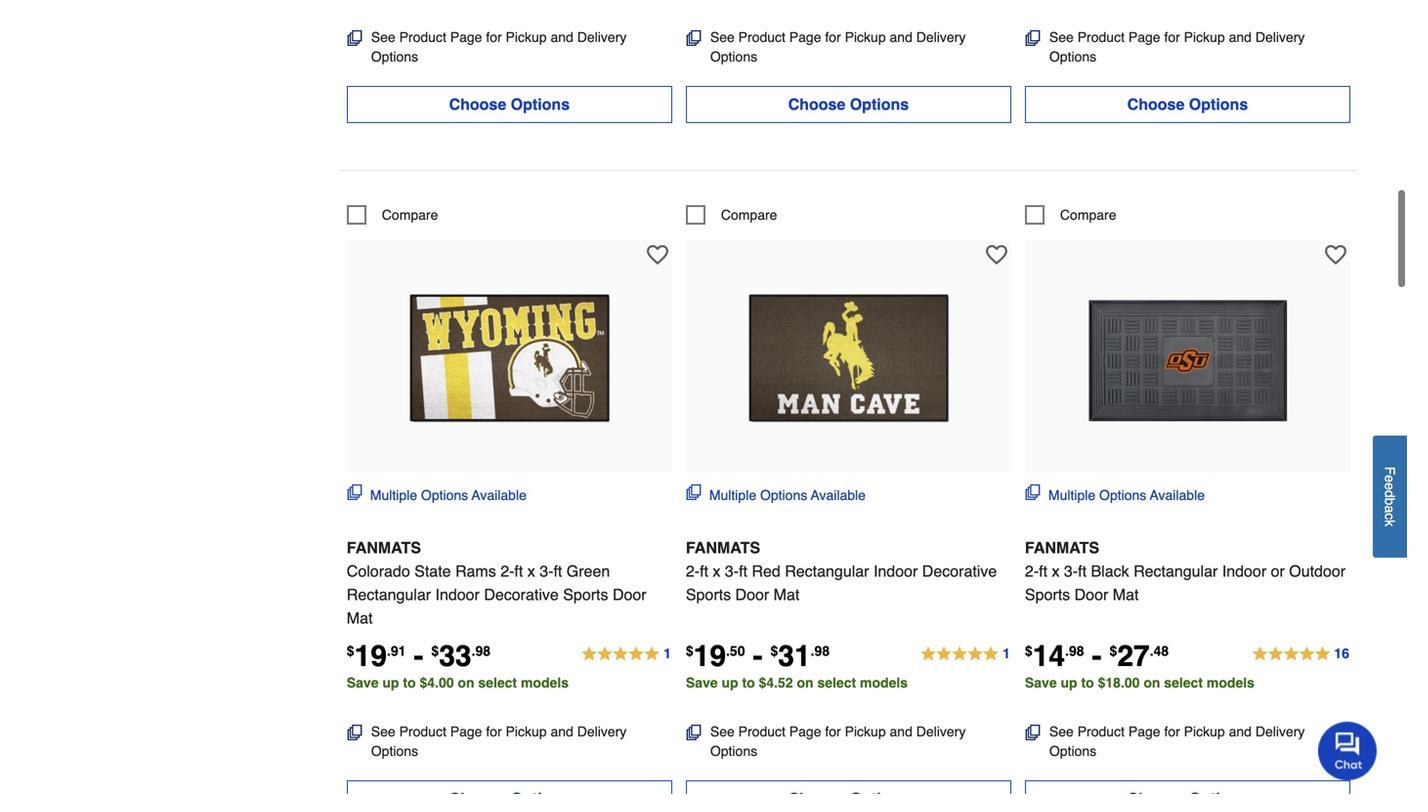 Task type: describe. For each thing, give the bounding box(es) containing it.
.98 inside "$ 14 .98 - $ 27 .48"
[[1065, 644, 1085, 659]]

2 heart outline image from the left
[[1325, 244, 1347, 266]]

d
[[1383, 490, 1398, 498]]

16
[[1335, 646, 1350, 662]]

fanmats colorado state rams 2-ft x 3-ft green rectangular indoor decorative sports door mat image
[[402, 250, 617, 465]]

16 button
[[1252, 643, 1351, 666]]

multiple options available for fanmats 2-ft x 3-ft red rectangular indoor decorative sports door mat image
[[709, 488, 866, 503]]

.91
[[387, 644, 406, 659]]

to for 33
[[403, 675, 416, 691]]

3 choose options link from the left
[[1025, 86, 1351, 123]]

door inside the fanmats 2-ft x 3-ft black rectangular indoor or outdoor sports door mat
[[1075, 586, 1109, 604]]

5 ft from the left
[[1039, 562, 1048, 580]]

3- for 2-ft x 3-ft red rectangular indoor decorative sports door mat
[[725, 562, 739, 580]]

models for 27
[[1207, 675, 1255, 691]]

fanmats 2-ft x 3-ft red rectangular indoor decorative sports door mat
[[686, 539, 997, 604]]

k
[[1383, 520, 1398, 527]]

.98 for 33
[[472, 644, 491, 659]]

save for 27
[[1025, 675, 1057, 691]]

door inside fanmats 2-ft x 3-ft red rectangular indoor decorative sports door mat
[[736, 586, 769, 604]]

1 button for 33
[[581, 643, 672, 666]]

state
[[415, 562, 451, 580]]

fanmats 2-ft x 3-ft black rectangular indoor or outdoor sports door mat image
[[1081, 250, 1296, 465]]

fanmats 2-ft x 3-ft black rectangular indoor or outdoor sports door mat
[[1025, 539, 1346, 604]]

red
[[752, 562, 781, 580]]

5 stars image for 27
[[1252, 643, 1351, 666]]

mat inside the fanmats 2-ft x 3-ft black rectangular indoor or outdoor sports door mat
[[1113, 586, 1139, 604]]

select for 33
[[478, 675, 517, 691]]

multiple options available link for fanmats colorado state rams 2-ft x 3-ft green rectangular indoor decorative sports door mat image
[[347, 485, 527, 505]]

indoor for decorative
[[874, 562, 918, 580]]

3 $ from the left
[[686, 644, 694, 659]]

fanmats for fanmats 2-ft x 3-ft black rectangular indoor or outdoor sports door mat
[[1025, 539, 1100, 557]]

2- for 2-ft x 3-ft red rectangular indoor decorative sports door mat
[[686, 562, 700, 580]]

14
[[1033, 640, 1065, 673]]

1 for 33
[[664, 646, 671, 662]]

chat invite button image
[[1319, 721, 1378, 781]]

2 $ from the left
[[431, 644, 439, 659]]

up for 31
[[722, 675, 739, 691]]

- for 27
[[1092, 640, 1102, 673]]

decorative inside "fanmats colorado state rams 2-ft x 3-ft green rectangular indoor decorative sports door mat"
[[484, 586, 559, 604]]

3 ft from the left
[[700, 562, 709, 580]]

mat inside fanmats 2-ft x 3-ft red rectangular indoor decorative sports door mat
[[774, 586, 800, 604]]

1 heart outline image from the left
[[986, 244, 1008, 266]]

3- for 2-ft x 3-ft black rectangular indoor or outdoor sports door mat
[[1064, 562, 1078, 580]]

indoor inside "fanmats colorado state rams 2-ft x 3-ft green rectangular indoor decorative sports door mat"
[[435, 586, 480, 604]]

on for 27
[[1144, 675, 1161, 691]]

decorative inside fanmats 2-ft x 3-ft red rectangular indoor decorative sports door mat
[[922, 562, 997, 580]]

$ 19 .91 - $ 33 .98
[[347, 640, 491, 673]]

multiple options available link for fanmats 2-ft x 3-ft red rectangular indoor decorative sports door mat image
[[686, 485, 866, 505]]

$19.91-$33.98 element
[[347, 640, 491, 673]]

f
[[1383, 467, 1398, 475]]

3 choose options from the left
[[1128, 95, 1248, 113]]

.50
[[726, 644, 745, 659]]

compare for 5000030889 element in the top of the page
[[721, 207, 777, 223]]

on for 33
[[458, 675, 475, 691]]

5 stars image for 33
[[581, 643, 672, 666]]

- for 33
[[414, 640, 424, 673]]

2 choose options from the left
[[788, 95, 909, 113]]

sports inside "fanmats colorado state rams 2-ft x 3-ft green rectangular indoor decorative sports door mat"
[[563, 586, 608, 604]]

to for 31
[[742, 675, 755, 691]]

compare for the 5000031095 "element"
[[382, 207, 438, 223]]

19 for 33
[[354, 640, 387, 673]]

1 e from the top
[[1383, 475, 1398, 483]]

33
[[439, 640, 472, 673]]

fanmats 2-ft x 3-ft red rectangular indoor decorative sports door mat image
[[741, 250, 956, 465]]

x for 2-ft x 3-ft red rectangular indoor decorative sports door mat
[[713, 562, 721, 580]]

indoor for or
[[1223, 562, 1267, 580]]

2- inside "fanmats colorado state rams 2-ft x 3-ft green rectangular indoor decorative sports door mat"
[[501, 562, 515, 580]]

1 $ from the left
[[347, 644, 354, 659]]

colorado
[[347, 562, 410, 580]]

$ 19 .50 - $ 31 .98
[[686, 640, 830, 673]]

$4.00
[[420, 675, 454, 691]]

.48
[[1150, 644, 1169, 659]]



Task type: vqa. For each thing, say whether or not it's contained in the screenshot.
Door in FANMATS Colorado State Rams 2-ft x 3-ft Green Rectangular Indoor Decorative Sports Door Mat
yes



Task type: locate. For each thing, give the bounding box(es) containing it.
3 multiple options available link from the left
[[1025, 485, 1205, 505]]

2 compare from the left
[[721, 207, 777, 223]]

1 horizontal spatial fanmats
[[686, 539, 760, 557]]

0 horizontal spatial multiple options available link
[[347, 485, 527, 505]]

1 5 stars image from the left
[[581, 643, 672, 666]]

door inside "fanmats colorado state rams 2-ft x 3-ft green rectangular indoor decorative sports door mat"
[[613, 586, 647, 604]]

1 horizontal spatial 5 stars image
[[920, 643, 1012, 666]]

sports down "green"
[[563, 586, 608, 604]]

available up the fanmats 2-ft x 3-ft black rectangular indoor or outdoor sports door mat
[[1150, 488, 1205, 503]]

on for 31
[[797, 675, 814, 691]]

1 for 31
[[1003, 646, 1011, 662]]

1 ft from the left
[[515, 562, 523, 580]]

rectangular inside "fanmats colorado state rams 2-ft x 3-ft green rectangular indoor decorative sports door mat"
[[347, 586, 431, 604]]

2 horizontal spatial x
[[1052, 562, 1060, 580]]

up for 33
[[383, 675, 399, 691]]

3- inside "fanmats colorado state rams 2-ft x 3-ft green rectangular indoor decorative sports door mat"
[[540, 562, 554, 580]]

available for fanmats 2-ft x 3-ft black rectangular indoor or outdoor sports door mat image
[[1150, 488, 1205, 503]]

f e e d b a c k button
[[1373, 436, 1408, 558]]

0 horizontal spatial on
[[458, 675, 475, 691]]

save up to $4.52 on select models
[[686, 675, 908, 691]]

19
[[354, 640, 387, 673], [694, 640, 726, 673]]

3 3- from the left
[[1064, 562, 1078, 580]]

0 horizontal spatial mat
[[347, 609, 373, 627]]

5 stars image
[[581, 643, 672, 666], [920, 643, 1012, 666], [1252, 643, 1351, 666]]

1 horizontal spatial rectangular
[[785, 562, 869, 580]]

2 horizontal spatial mat
[[1113, 586, 1139, 604]]

1 choose options from the left
[[449, 95, 570, 113]]

rams
[[455, 562, 496, 580]]

1 choose options link from the left
[[347, 86, 672, 123]]

available
[[472, 488, 527, 503], [811, 488, 866, 503], [1150, 488, 1205, 503]]

sports inside fanmats 2-ft x 3-ft red rectangular indoor decorative sports door mat
[[686, 586, 731, 604]]

3 available from the left
[[1150, 488, 1205, 503]]

2 horizontal spatial multiple
[[1049, 488, 1096, 503]]

2 horizontal spatial choose options link
[[1025, 86, 1351, 123]]

indoor inside the fanmats 2-ft x 3-ft black rectangular indoor or outdoor sports door mat
[[1223, 562, 1267, 580]]

1 horizontal spatial choose options
[[788, 95, 909, 113]]

2- inside fanmats 2-ft x 3-ft red rectangular indoor decorative sports door mat
[[686, 562, 700, 580]]

see product page for pickup and delivery options
[[371, 29, 627, 64], [710, 29, 966, 64], [1050, 29, 1305, 64], [371, 724, 627, 759], [710, 724, 966, 759], [1050, 724, 1305, 759]]

1 horizontal spatial -
[[753, 640, 763, 673]]

1 button
[[581, 643, 672, 666], [920, 643, 1012, 666]]

0 horizontal spatial door
[[613, 586, 647, 604]]

3596646 element
[[1025, 205, 1117, 225]]

1 save from the left
[[347, 675, 379, 691]]

1 horizontal spatial to
[[742, 675, 755, 691]]

3- left black
[[1064, 562, 1078, 580]]

to left the $4.52
[[742, 675, 755, 691]]

save down $ 19 .91 - $ 33 .98
[[347, 675, 379, 691]]

2 horizontal spatial available
[[1150, 488, 1205, 503]]

.98 inside $ 19 .91 - $ 33 .98
[[472, 644, 491, 659]]

2- right rams
[[501, 562, 515, 580]]

sports up .50
[[686, 586, 731, 604]]

1 1 from the left
[[664, 646, 671, 662]]

2 ft from the left
[[554, 562, 562, 580]]

3 sports from the left
[[1025, 586, 1070, 604]]

multiple options available up black
[[1049, 488, 1205, 503]]

3- inside fanmats 2-ft x 3-ft red rectangular indoor decorative sports door mat
[[725, 562, 739, 580]]

1 horizontal spatial models
[[860, 675, 908, 691]]

2 horizontal spatial 2-
[[1025, 562, 1039, 580]]

multiple for fanmats colorado state rams 2-ft x 3-ft green rectangular indoor decorative sports door mat image
[[370, 488, 417, 503]]

1 multiple from the left
[[370, 488, 417, 503]]

rectangular
[[785, 562, 869, 580], [1134, 562, 1218, 580], [347, 586, 431, 604]]

up down 14
[[1061, 675, 1078, 691]]

- right .50
[[753, 640, 763, 673]]

available for fanmats colorado state rams 2-ft x 3-ft green rectangular indoor decorative sports door mat image
[[472, 488, 527, 503]]

delivery
[[577, 29, 627, 45], [917, 29, 966, 45], [1256, 29, 1305, 45], [577, 724, 627, 740], [917, 724, 966, 740], [1256, 724, 1305, 740]]

multiple up black
[[1049, 488, 1096, 503]]

1 horizontal spatial 1 button
[[920, 643, 1012, 666]]

multiple options available up red at the right of page
[[709, 488, 866, 503]]

up down .91
[[383, 675, 399, 691]]

2 models from the left
[[860, 675, 908, 691]]

to for 27
[[1082, 675, 1094, 691]]

0 vertical spatial decorative
[[922, 562, 997, 580]]

1 19 from the left
[[354, 640, 387, 673]]

1 compare from the left
[[382, 207, 438, 223]]

0 horizontal spatial decorative
[[484, 586, 559, 604]]

2 horizontal spatial select
[[1164, 675, 1203, 691]]

- up the $18.00
[[1092, 640, 1102, 673]]

models for 33
[[521, 675, 569, 691]]

compare inside 3596646 element
[[1060, 207, 1117, 223]]

2- for 2-ft x 3-ft black rectangular indoor or outdoor sports door mat
[[1025, 562, 1039, 580]]

1 button down "green"
[[581, 643, 672, 666]]

1 left 14
[[1003, 646, 1011, 662]]

19 left 31
[[694, 640, 726, 673]]

indoor inside fanmats 2-ft x 3-ft red rectangular indoor decorative sports door mat
[[874, 562, 918, 580]]

1 horizontal spatial 2-
[[686, 562, 700, 580]]

2 to from the left
[[742, 675, 755, 691]]

decorative
[[922, 562, 997, 580], [484, 586, 559, 604]]

2 fanmats from the left
[[686, 539, 760, 557]]

3 multiple from the left
[[1049, 488, 1096, 503]]

available up fanmats 2-ft x 3-ft red rectangular indoor decorative sports door mat
[[811, 488, 866, 503]]

3 x from the left
[[1052, 562, 1060, 580]]

fanmats inside the fanmats 2-ft x 3-ft black rectangular indoor or outdoor sports door mat
[[1025, 539, 1100, 557]]

$14.98-$27.48 element
[[1025, 640, 1169, 673]]

2 5 stars image from the left
[[920, 643, 1012, 666]]

1 multiple options available from the left
[[370, 488, 527, 503]]

6 ft from the left
[[1078, 562, 1087, 580]]

3- inside the fanmats 2-ft x 3-ft black rectangular indoor or outdoor sports door mat
[[1064, 562, 1078, 580]]

0 horizontal spatial compare
[[382, 207, 438, 223]]

mat inside "fanmats colorado state rams 2-ft x 3-ft green rectangular indoor decorative sports door mat"
[[347, 609, 373, 627]]

2 multiple from the left
[[709, 488, 757, 503]]

sports
[[563, 586, 608, 604], [686, 586, 731, 604], [1025, 586, 1070, 604]]

3- left red at the right of page
[[725, 562, 739, 580]]

0 horizontal spatial indoor
[[435, 586, 480, 604]]

0 horizontal spatial 1
[[664, 646, 671, 662]]

x left red at the right of page
[[713, 562, 721, 580]]

19 for 31
[[694, 640, 726, 673]]

up down .50
[[722, 675, 739, 691]]

0 horizontal spatial 2-
[[501, 562, 515, 580]]

fanmats inside "fanmats colorado state rams 2-ft x 3-ft green rectangular indoor decorative sports door mat"
[[347, 539, 421, 557]]

choose options link
[[347, 86, 672, 123], [686, 86, 1012, 123], [1025, 86, 1351, 123]]

2 horizontal spatial .98
[[1065, 644, 1085, 659]]

2-
[[501, 562, 515, 580], [686, 562, 700, 580], [1025, 562, 1039, 580]]

0 horizontal spatial to
[[403, 675, 416, 691]]

1 horizontal spatial .98
[[811, 644, 830, 659]]

save
[[347, 675, 379, 691], [686, 675, 718, 691], [1025, 675, 1057, 691]]

select
[[478, 675, 517, 691], [818, 675, 856, 691], [1164, 675, 1203, 691]]

x for 2-ft x 3-ft black rectangular indoor or outdoor sports door mat
[[1052, 562, 1060, 580]]

up
[[383, 675, 399, 691], [722, 675, 739, 691], [1061, 675, 1078, 691]]

2 1 button from the left
[[920, 643, 1012, 666]]

5 stars image down outdoor
[[1252, 643, 1351, 666]]

0 horizontal spatial -
[[414, 640, 424, 673]]

0 horizontal spatial x
[[528, 562, 535, 580]]

3 to from the left
[[1082, 675, 1094, 691]]

rectangular for red
[[785, 562, 869, 580]]

compare
[[382, 207, 438, 223], [721, 207, 777, 223], [1060, 207, 1117, 223]]

fanmats inside fanmats 2-ft x 3-ft red rectangular indoor decorative sports door mat
[[686, 539, 760, 557]]

sports inside the fanmats 2-ft x 3-ft black rectangular indoor or outdoor sports door mat
[[1025, 586, 1070, 604]]

select right $4.00
[[478, 675, 517, 691]]

$19.50-$31.98 element
[[686, 640, 830, 673]]

2 e from the top
[[1383, 483, 1398, 490]]

31
[[778, 640, 811, 673]]

1 button left 14
[[920, 643, 1012, 666]]

1 vertical spatial decorative
[[484, 586, 559, 604]]

2 - from the left
[[753, 640, 763, 673]]

1 horizontal spatial available
[[811, 488, 866, 503]]

1 on from the left
[[458, 675, 475, 691]]

2 3- from the left
[[725, 562, 739, 580]]

2 horizontal spatial -
[[1092, 640, 1102, 673]]

3 models from the left
[[1207, 675, 1255, 691]]

mat
[[774, 586, 800, 604], [1113, 586, 1139, 604], [347, 609, 373, 627]]

0 horizontal spatial 19
[[354, 640, 387, 673]]

2- left red at the right of page
[[686, 562, 700, 580]]

1 sports from the left
[[563, 586, 608, 604]]

1 horizontal spatial choose options link
[[686, 86, 1012, 123]]

2 horizontal spatial compare
[[1060, 207, 1117, 223]]

fanmats up black
[[1025, 539, 1100, 557]]

e up b
[[1383, 483, 1398, 490]]

multiple up colorado
[[370, 488, 417, 503]]

0 horizontal spatial fanmats
[[347, 539, 421, 557]]

3 choose from the left
[[1128, 95, 1185, 113]]

4 $ from the left
[[771, 644, 778, 659]]

1 3- from the left
[[540, 562, 554, 580]]

x inside fanmats 2-ft x 3-ft red rectangular indoor decorative sports door mat
[[713, 562, 721, 580]]

multiple options available link for fanmats 2-ft x 3-ft black rectangular indoor or outdoor sports door mat image
[[1025, 485, 1205, 505]]

2 horizontal spatial on
[[1144, 675, 1161, 691]]

multiple for fanmats 2-ft x 3-ft red rectangular indoor decorative sports door mat image
[[709, 488, 757, 503]]

on down 31
[[797, 675, 814, 691]]

.98 inside $ 19 .50 - $ 31 .98
[[811, 644, 830, 659]]

1 horizontal spatial heart outline image
[[1325, 244, 1347, 266]]

multiple up red at the right of page
[[709, 488, 757, 503]]

5000030889 element
[[686, 205, 777, 225]]

27
[[1118, 640, 1150, 673]]

0 horizontal spatial available
[[472, 488, 527, 503]]

rectangular right black
[[1134, 562, 1218, 580]]

save down 14
[[1025, 675, 1057, 691]]

1 - from the left
[[414, 640, 424, 673]]

to left $4.00
[[403, 675, 416, 691]]

2 sports from the left
[[686, 586, 731, 604]]

1 horizontal spatial door
[[736, 586, 769, 604]]

green
[[567, 562, 610, 580]]

fanmats up red at the right of page
[[686, 539, 760, 557]]

e up d
[[1383, 475, 1398, 483]]

2 available from the left
[[811, 488, 866, 503]]

3 .98 from the left
[[1065, 644, 1085, 659]]

2 1 from the left
[[1003, 646, 1011, 662]]

1 horizontal spatial multiple options available link
[[686, 485, 866, 505]]

0 horizontal spatial sports
[[563, 586, 608, 604]]

5 stars image left 14
[[920, 643, 1012, 666]]

2 save from the left
[[686, 675, 718, 691]]

for
[[486, 29, 502, 45], [825, 29, 841, 45], [1165, 29, 1181, 45], [486, 724, 502, 740], [825, 724, 841, 740], [1165, 724, 1181, 740]]

5 stars image for 31
[[920, 643, 1012, 666]]

black
[[1091, 562, 1130, 580]]

-
[[414, 640, 424, 673], [753, 640, 763, 673], [1092, 640, 1102, 673]]

.98 left 27
[[1065, 644, 1085, 659]]

compare for 3596646 element
[[1060, 207, 1117, 223]]

see
[[371, 29, 396, 45], [710, 29, 735, 45], [1050, 29, 1074, 45], [371, 724, 396, 740], [710, 724, 735, 740], [1050, 724, 1074, 740]]

1 horizontal spatial compare
[[721, 207, 777, 223]]

4 ft from the left
[[739, 562, 748, 580]]

1 .98 from the left
[[472, 644, 491, 659]]

2 horizontal spatial choose
[[1128, 95, 1185, 113]]

2 horizontal spatial door
[[1075, 586, 1109, 604]]

models
[[521, 675, 569, 691], [860, 675, 908, 691], [1207, 675, 1255, 691]]

fanmats for fanmats 2-ft x 3-ft red rectangular indoor decorative sports door mat
[[686, 539, 760, 557]]

2 horizontal spatial 3-
[[1064, 562, 1078, 580]]

choose options
[[449, 95, 570, 113], [788, 95, 909, 113], [1128, 95, 1248, 113]]

and
[[551, 29, 574, 45], [890, 29, 913, 45], [1229, 29, 1252, 45], [551, 724, 574, 740], [890, 724, 913, 740], [1229, 724, 1252, 740]]

2 horizontal spatial up
[[1061, 675, 1078, 691]]

product
[[399, 29, 447, 45], [739, 29, 786, 45], [1078, 29, 1125, 45], [399, 724, 447, 740], [739, 724, 786, 740], [1078, 724, 1125, 740]]

2 19 from the left
[[694, 640, 726, 673]]

3 select from the left
[[1164, 675, 1203, 691]]

3 save from the left
[[1025, 675, 1057, 691]]

1 up from the left
[[383, 675, 399, 691]]

2 multiple options available link from the left
[[686, 485, 866, 505]]

3 compare from the left
[[1060, 207, 1117, 223]]

1 door from the left
[[613, 586, 647, 604]]

0 horizontal spatial choose options link
[[347, 86, 672, 123]]

indoor
[[874, 562, 918, 580], [1223, 562, 1267, 580], [435, 586, 480, 604]]

3 - from the left
[[1092, 640, 1102, 673]]

heart outline image
[[647, 244, 668, 266]]

pickup
[[506, 29, 547, 45], [845, 29, 886, 45], [1184, 29, 1225, 45], [506, 724, 547, 740], [845, 724, 886, 740], [1184, 724, 1225, 740]]

up for 27
[[1061, 675, 1078, 691]]

select for 27
[[1164, 675, 1203, 691]]

0 horizontal spatial .98
[[472, 644, 491, 659]]

2 horizontal spatial 5 stars image
[[1252, 643, 1351, 666]]

mat down red at the right of page
[[774, 586, 800, 604]]

0 horizontal spatial choose options
[[449, 95, 570, 113]]

multiple
[[370, 488, 417, 503], [709, 488, 757, 503], [1049, 488, 1096, 503]]

to down "$ 14 .98 - $ 27 .48"
[[1082, 675, 1094, 691]]

0 horizontal spatial 3-
[[540, 562, 554, 580]]

5000031095 element
[[347, 205, 438, 225]]

on down 27
[[1144, 675, 1161, 691]]

1 horizontal spatial decorative
[[922, 562, 997, 580]]

multiple options available link up black
[[1025, 485, 1205, 505]]

mat down black
[[1113, 586, 1139, 604]]

2 choose from the left
[[788, 95, 846, 113]]

rectangular inside fanmats 2-ft x 3-ft red rectangular indoor decorative sports door mat
[[785, 562, 869, 580]]

1
[[664, 646, 671, 662], [1003, 646, 1011, 662]]

door
[[613, 586, 647, 604], [736, 586, 769, 604], [1075, 586, 1109, 604]]

available up rams
[[472, 488, 527, 503]]

3 on from the left
[[1144, 675, 1161, 691]]

3 up from the left
[[1061, 675, 1078, 691]]

5 stars image down "green"
[[581, 643, 672, 666]]

2 horizontal spatial indoor
[[1223, 562, 1267, 580]]

compare inside the 5000031095 "element"
[[382, 207, 438, 223]]

2 up from the left
[[722, 675, 739, 691]]

1 1 button from the left
[[581, 643, 672, 666]]

c
[[1383, 513, 1398, 520]]

2 choose options link from the left
[[686, 86, 1012, 123]]

on down 33 in the bottom of the page
[[458, 675, 475, 691]]

0 horizontal spatial models
[[521, 675, 569, 691]]

f e e d b a c k
[[1383, 467, 1398, 527]]

1 models from the left
[[521, 675, 569, 691]]

mat down colorado
[[347, 609, 373, 627]]

1 horizontal spatial 19
[[694, 640, 726, 673]]

models for 31
[[860, 675, 908, 691]]

- for 31
[[753, 640, 763, 673]]

.98 up save up to $4.00 on select models
[[472, 644, 491, 659]]

x inside "fanmats colorado state rams 2-ft x 3-ft green rectangular indoor decorative sports door mat"
[[528, 562, 535, 580]]

1 horizontal spatial 1
[[1003, 646, 1011, 662]]

1 button for 31
[[920, 643, 1012, 666]]

rectangular for black
[[1134, 562, 1218, 580]]

2 door from the left
[[736, 586, 769, 604]]

1 horizontal spatial x
[[713, 562, 721, 580]]

rectangular inside the fanmats 2-ft x 3-ft black rectangular indoor or outdoor sports door mat
[[1134, 562, 1218, 580]]

3 5 stars image from the left
[[1252, 643, 1351, 666]]

x left black
[[1052, 562, 1060, 580]]

1 to from the left
[[403, 675, 416, 691]]

compare inside 5000030889 element
[[721, 207, 777, 223]]

select for 31
[[818, 675, 856, 691]]

choose
[[449, 95, 507, 113], [788, 95, 846, 113], [1128, 95, 1185, 113]]

$
[[347, 644, 354, 659], [431, 644, 439, 659], [686, 644, 694, 659], [771, 644, 778, 659], [1025, 644, 1033, 659], [1110, 644, 1118, 659]]

.98
[[472, 644, 491, 659], [811, 644, 830, 659], [1065, 644, 1085, 659]]

multiple options available
[[370, 488, 527, 503], [709, 488, 866, 503], [1049, 488, 1205, 503]]

0 horizontal spatial rectangular
[[347, 586, 431, 604]]

2 horizontal spatial rectangular
[[1134, 562, 1218, 580]]

multiple options available link up state
[[347, 485, 527, 505]]

page
[[450, 29, 482, 45], [790, 29, 822, 45], [1129, 29, 1161, 45], [450, 724, 482, 740], [790, 724, 822, 740], [1129, 724, 1161, 740]]

1 choose from the left
[[449, 95, 507, 113]]

1 horizontal spatial select
[[818, 675, 856, 691]]

multiple options available for fanmats 2-ft x 3-ft black rectangular indoor or outdoor sports door mat image
[[1049, 488, 1205, 503]]

.98 for 31
[[811, 644, 830, 659]]

save for 33
[[347, 675, 379, 691]]

heart outline image
[[986, 244, 1008, 266], [1325, 244, 1347, 266]]

3- left "green"
[[540, 562, 554, 580]]

2 x from the left
[[713, 562, 721, 580]]

save up to $18.00 on select models
[[1025, 675, 1255, 691]]

or
[[1271, 562, 1285, 580]]

fanmats up colorado
[[347, 539, 421, 557]]

2- left black
[[1025, 562, 1039, 580]]

$4.52
[[759, 675, 793, 691]]

0 horizontal spatial 5 stars image
[[581, 643, 672, 666]]

fanmats for fanmats colorado state rams 2-ft x 3-ft green rectangular indoor decorative sports door mat
[[347, 539, 421, 557]]

2 horizontal spatial sports
[[1025, 586, 1070, 604]]

x
[[528, 562, 535, 580], [713, 562, 721, 580], [1052, 562, 1060, 580]]

0 horizontal spatial up
[[383, 675, 399, 691]]

1 x from the left
[[528, 562, 535, 580]]

$18.00
[[1098, 675, 1140, 691]]

0 horizontal spatial multiple options available
[[370, 488, 527, 503]]

1 multiple options available link from the left
[[347, 485, 527, 505]]

2 horizontal spatial to
[[1082, 675, 1094, 691]]

options
[[371, 49, 418, 64], [710, 49, 758, 64], [1050, 49, 1097, 64], [511, 95, 570, 113], [850, 95, 909, 113], [1189, 95, 1248, 113], [421, 488, 468, 503], [760, 488, 808, 503], [1100, 488, 1147, 503], [371, 744, 418, 759], [710, 744, 758, 759], [1050, 744, 1097, 759]]

x right rams
[[528, 562, 535, 580]]

0 horizontal spatial choose
[[449, 95, 507, 113]]

1 horizontal spatial 3-
[[725, 562, 739, 580]]

19 left 33 in the bottom of the page
[[354, 640, 387, 673]]

1 horizontal spatial up
[[722, 675, 739, 691]]

1 select from the left
[[478, 675, 517, 691]]

1 horizontal spatial sports
[[686, 586, 731, 604]]

3-
[[540, 562, 554, 580], [725, 562, 739, 580], [1064, 562, 1078, 580]]

2 horizontal spatial models
[[1207, 675, 1255, 691]]

2 horizontal spatial choose options
[[1128, 95, 1248, 113]]

1 horizontal spatial multiple options available
[[709, 488, 866, 503]]

2 horizontal spatial multiple options available link
[[1025, 485, 1205, 505]]

outdoor
[[1290, 562, 1346, 580]]

save down $ 19 .50 - $ 31 .98
[[686, 675, 718, 691]]

b
[[1383, 498, 1398, 506]]

1 2- from the left
[[501, 562, 515, 580]]

sports up 14
[[1025, 586, 1070, 604]]

3 multiple options available from the left
[[1049, 488, 1205, 503]]

fanmats colorado state rams 2-ft x 3-ft green rectangular indoor decorative sports door mat
[[347, 539, 647, 627]]

1 fanmats from the left
[[347, 539, 421, 557]]

multiple options available for fanmats colorado state rams 2-ft x 3-ft green rectangular indoor decorative sports door mat image
[[370, 488, 527, 503]]

to
[[403, 675, 416, 691], [742, 675, 755, 691], [1082, 675, 1094, 691]]

0 horizontal spatial heart outline image
[[986, 244, 1008, 266]]

2 horizontal spatial fanmats
[[1025, 539, 1100, 557]]

1 available from the left
[[472, 488, 527, 503]]

fanmats
[[347, 539, 421, 557], [686, 539, 760, 557], [1025, 539, 1100, 557]]

$ 14 .98 - $ 27 .48
[[1025, 640, 1169, 673]]

1 horizontal spatial choose
[[788, 95, 846, 113]]

2 on from the left
[[797, 675, 814, 691]]

multiple options available link
[[347, 485, 527, 505], [686, 485, 866, 505], [1025, 485, 1205, 505]]

on
[[458, 675, 475, 691], [797, 675, 814, 691], [1144, 675, 1161, 691]]

multiple options available up state
[[370, 488, 527, 503]]

2 multiple options available from the left
[[709, 488, 866, 503]]

2 horizontal spatial multiple options available
[[1049, 488, 1205, 503]]

0 horizontal spatial save
[[347, 675, 379, 691]]

3 2- from the left
[[1025, 562, 1039, 580]]

x inside the fanmats 2-ft x 3-ft black rectangular indoor or outdoor sports door mat
[[1052, 562, 1060, 580]]

1 horizontal spatial mat
[[774, 586, 800, 604]]

0 horizontal spatial select
[[478, 675, 517, 691]]

2 2- from the left
[[686, 562, 700, 580]]

1 horizontal spatial on
[[797, 675, 814, 691]]

multiple options available link up red at the right of page
[[686, 485, 866, 505]]

2 .98 from the left
[[811, 644, 830, 659]]

e
[[1383, 475, 1398, 483], [1383, 483, 1398, 490]]

rectangular down colorado
[[347, 586, 431, 604]]

1 horizontal spatial multiple
[[709, 488, 757, 503]]

2 horizontal spatial save
[[1025, 675, 1057, 691]]

ft
[[515, 562, 523, 580], [554, 562, 562, 580], [700, 562, 709, 580], [739, 562, 748, 580], [1039, 562, 1048, 580], [1078, 562, 1087, 580]]

2- inside the fanmats 2-ft x 3-ft black rectangular indoor or outdoor sports door mat
[[1025, 562, 1039, 580]]

1 horizontal spatial save
[[686, 675, 718, 691]]

save for 31
[[686, 675, 718, 691]]

available for fanmats 2-ft x 3-ft red rectangular indoor decorative sports door mat image
[[811, 488, 866, 503]]

1 horizontal spatial indoor
[[874, 562, 918, 580]]

3 fanmats from the left
[[1025, 539, 1100, 557]]

5 stars image containing 16
[[1252, 643, 1351, 666]]

0 horizontal spatial 1 button
[[581, 643, 672, 666]]

3 door from the left
[[1075, 586, 1109, 604]]

select down .48
[[1164, 675, 1203, 691]]

- right .91
[[414, 640, 424, 673]]

.98 up save up to $4.52 on select models
[[811, 644, 830, 659]]

rectangular right red at the right of page
[[785, 562, 869, 580]]

1 left .50
[[664, 646, 671, 662]]

6 $ from the left
[[1110, 644, 1118, 659]]

2 select from the left
[[818, 675, 856, 691]]

save up to $4.00 on select models
[[347, 675, 569, 691]]

multiple for fanmats 2-ft x 3-ft black rectangular indoor or outdoor sports door mat image
[[1049, 488, 1096, 503]]

5 $ from the left
[[1025, 644, 1033, 659]]

a
[[1383, 506, 1398, 513]]

select right the $4.52
[[818, 675, 856, 691]]

0 horizontal spatial multiple
[[370, 488, 417, 503]]



